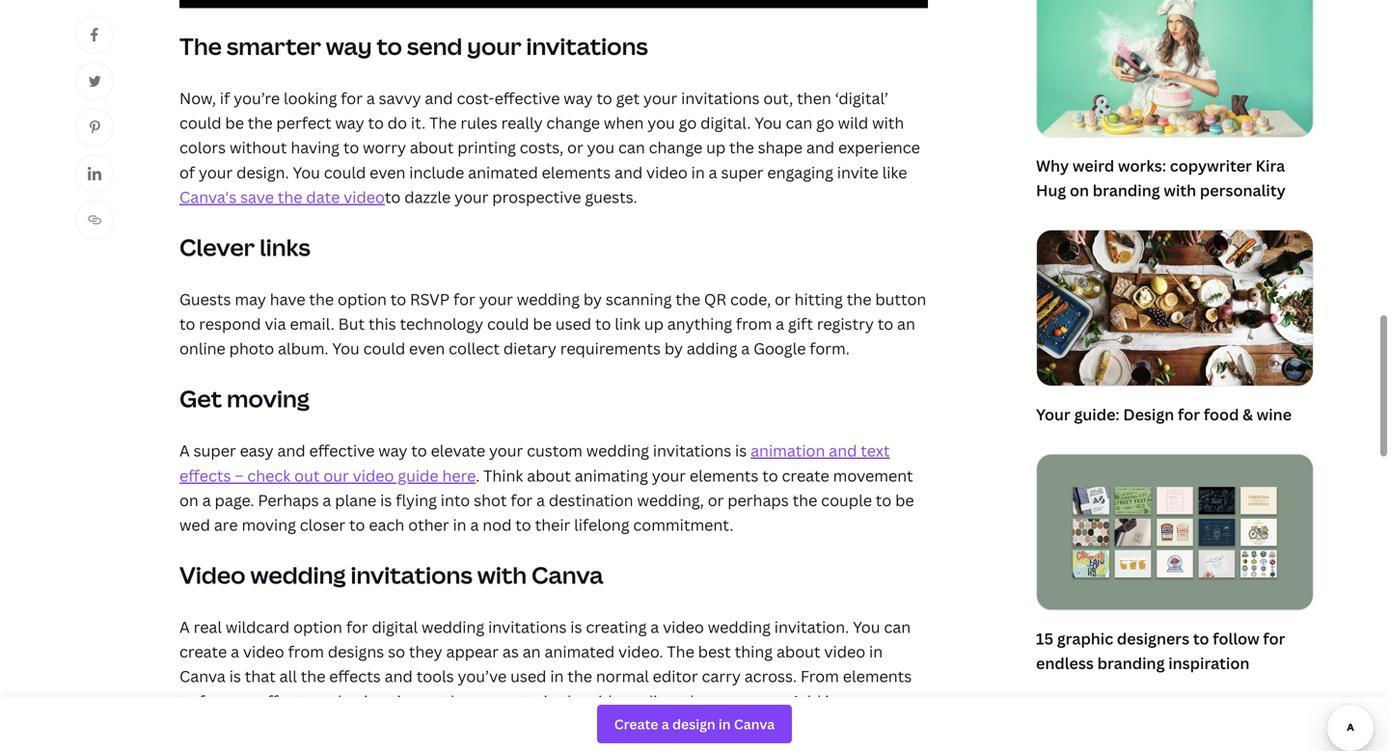 Task type: vqa. For each thing, say whether or not it's contained in the screenshot.
content in Growing a brand presence while balancing creativity and marketing ROI is an ongoing challenge. Canva for Teams brings your ideas to life faster with high quality content for any channel, to engage audiences and grow leads.
no



Task type: describe. For each thing, give the bounding box(es) containing it.
when inside a real wildcard option for digital wedding invitations is creating a video wedding invitation. you can create a video from designs so they appear as an animated video. the best thing about video in canva is that all the effects and tools you've used in the normal editor carry across. from elements to frames, effects and animations – they operate in the video editor the same way. add in your design elements, announce your engagement, or add in your wedding date. you can still even add in a qr code so people can rsvp really easily. imagine everyone's surprise when they receive this.
[[715, 741, 755, 752]]

as
[[503, 642, 519, 663]]

video.
[[619, 642, 663, 663]]

the down digital.
[[730, 137, 754, 158]]

and up announce
[[314, 691, 342, 712]]

in right still
[[903, 716, 917, 737]]

wedding inside guests may have the option to rsvp for your wedding by scanning the qr code, or hitting the button to respond via email. but this technology could be used to link up anything from a gift registry to an online photo album. you could even collect dietary requirements by adding a google form.
[[517, 289, 580, 310]]

have
[[270, 289, 305, 310]]

guide
[[398, 465, 439, 486]]

to up guide
[[411, 441, 427, 461]]

animated inside a real wildcard option for digital wedding invitations is creating a video wedding invitation. you can create a video from designs so they appear as an animated video. the best thing about video in canva is that all the effects and tools you've used in the normal editor carry across. from elements to frames, effects and animations – they operate in the video editor the same way. add in your design elements, announce your engagement, or add in your wedding date. you can still even add in a qr code so people can rsvp really easily. imagine everyone's surprise when they receive this.
[[545, 642, 615, 663]]

for inside . think about animating your elements to create movement on a page. perhaps a plane is flying into shot for a destination wedding, or perhaps the couple to be wed are moving closer to each other in a nod to their lifelong commitment.
[[511, 490, 533, 511]]

1 vertical spatial editor
[[635, 691, 680, 712]]

plane
[[335, 490, 377, 511]]

get moving
[[180, 383, 310, 415]]

your down include
[[455, 187, 489, 207]]

your up everyone's
[[593, 716, 627, 737]]

guide design food wine image
[[1037, 231, 1313, 386]]

in right add
[[825, 691, 839, 712]]

0 horizontal spatial super
[[194, 441, 236, 461]]

you've
[[458, 667, 507, 687]]

a up the video.
[[651, 617, 659, 638]]

creating
[[586, 617, 647, 638]]

when inside now, if you're looking for a savvy and cost-effective way to get your invitations out, then 'digital' could be the perfect way to do it. the rules really change when you go digital. you can go wild with colors without having to worry about printing costs, or you can change up the shape and experience of your design. you could even include animated elements and video in a super engaging invite like canva's save the date video to dazzle your prospective guests.
[[604, 113, 644, 133]]

that
[[245, 667, 276, 687]]

2 vertical spatial effects
[[258, 691, 310, 712]]

to up perhaps
[[763, 465, 778, 486]]

create inside . think about animating your elements to create movement on a page. perhaps a plane is flying into shot for a destination wedding, or perhaps the couple to be wed are moving closer to each other in a nod to their lifelong commitment.
[[782, 465, 830, 486]]

the inside a real wildcard option for digital wedding invitations is creating a video wedding invitation. you can create a video from designs so they appear as an animated video. the best thing about video in canva is that all the effects and tools you've used in the normal editor carry across. from elements to frames, effects and animations – they operate in the video editor the same way. add in your design elements, announce your engagement, or add in your wedding date. you can still even add in a qr code so people can rsvp really easily. imagine everyone's surprise when they receive this.
[[667, 642, 695, 663]]

about inside now, if you're looking for a savvy and cost-effective way to get your invitations out, then 'digital' could be the perfect way to do it. the rules really change when you go digital. you can go wild with colors without having to worry about printing costs, or you can change up the shape and experience of your design. you could even include animated elements and video in a super engaging invite like canva's save the date video to dazzle your prospective guests.
[[410, 137, 454, 158]]

hitting
[[795, 289, 843, 310]]

0 horizontal spatial so
[[259, 741, 276, 752]]

can down then
[[786, 113, 813, 133]]

qr inside a real wildcard option for digital wedding invitations is creating a video wedding invitation. you can create a video from designs so they appear as an animated video. the best thing about video in canva is that all the effects and tools you've used in the normal editor carry across. from elements to frames, effects and animations – they operate in the video editor the same way. add in your design elements, announce your engagement, or add in your wedding date. you can still even add in a qr code so people can rsvp really easily. imagine everyone's surprise when they receive this.
[[192, 741, 214, 752]]

is left 'animation'
[[735, 441, 747, 461]]

could up colors
[[180, 113, 222, 133]]

and up guests.
[[615, 162, 643, 183]]

date
[[306, 187, 340, 207]]

you down way.
[[739, 716, 766, 737]]

perhaps
[[728, 490, 789, 511]]

the up everyone's
[[561, 691, 586, 712]]

– inside a real wildcard option for digital wedding invitations is creating a video wedding invitation. you can create a video from designs so they appear as an animated video. the best thing about video in canva is that all the effects and tools you've used in the normal editor carry across. from elements to frames, effects and animations – they operate in the video editor the same way. add in your design elements, announce your engagement, or add in your wedding date. you can still even add in a qr code so people can rsvp really easily. imagine everyone's surprise when they receive this.
[[432, 691, 441, 712]]

think
[[484, 465, 523, 486]]

invitations down other
[[351, 560, 473, 591]]

our
[[324, 465, 349, 486]]

if
[[220, 88, 230, 109]]

rules
[[461, 113, 498, 133]]

to inside 15 graphic designers to follow for endless branding inspiration
[[1194, 629, 1210, 649]]

page.
[[215, 490, 254, 511]]

get
[[616, 88, 640, 109]]

0 horizontal spatial with
[[477, 560, 527, 591]]

to left do
[[368, 113, 384, 133]]

announce
[[308, 716, 382, 737]]

2 vertical spatial they
[[759, 741, 792, 752]]

an inside guests may have the option to rsvp for your wedding by scanning the qr code, or hitting the button to respond via email. but this technology could be used to link up anything from a gift registry to an online photo album. you could even collect dietary requirements by adding a google form.
[[898, 314, 916, 334]]

wedding down closer
[[250, 560, 346, 591]]

0 vertical spatial editor
[[653, 667, 698, 687]]

to down plane at the bottom left
[[349, 515, 365, 536]]

google
[[754, 338, 806, 359]]

canva's save the date video link
[[180, 187, 385, 207]]

having
[[291, 137, 340, 158]]

0 vertical spatial they
[[409, 642, 443, 663]]

video wedding invitations with canva
[[180, 560, 604, 591]]

1 vertical spatial effects
[[329, 667, 381, 687]]

button
[[876, 289, 927, 310]]

0 vertical spatial canva
[[532, 560, 604, 591]]

way.
[[756, 691, 788, 712]]

can down announce
[[335, 741, 362, 752]]

could up the dietary
[[487, 314, 529, 334]]

can right invitation.
[[884, 617, 911, 638]]

from inside guests may have the option to rsvp for your wedding by scanning the qr code, or hitting the button to respond via email. but this technology could be used to link up anything from a gift registry to an online photo album. you could even collect dietary requirements by adding a google form.
[[736, 314, 772, 334]]

other
[[408, 515, 449, 536]]

for inside 15 graphic designers to follow for endless branding inspiration
[[1264, 629, 1286, 649]]

check
[[247, 465, 291, 486]]

wild
[[838, 113, 869, 133]]

in inside . think about animating your elements to create movement on a page. perhaps a plane is flying into shot for a destination wedding, or perhaps the couple to be wed are moving closer to each other in a nod to their lifelong commitment.
[[453, 515, 467, 536]]

endless
[[1036, 653, 1094, 674]]

a left the savvy at the left top of page
[[367, 88, 375, 109]]

0 horizontal spatial the
[[180, 30, 222, 62]]

your down animations
[[386, 716, 420, 737]]

out
[[294, 465, 320, 486]]

a left gift
[[776, 314, 785, 334]]

with inside why weird works: copywriter kira hug on branding with personality
[[1164, 180, 1197, 201]]

way left get
[[564, 88, 593, 109]]

in up this.
[[870, 642, 883, 663]]

savvy
[[379, 88, 421, 109]]

animating
[[575, 465, 648, 486]]

.
[[476, 465, 480, 486]]

on inside . think about animating your elements to create movement on a page. perhaps a plane is flying into shot for a destination wedding, or perhaps the couple to be wed are moving closer to each other in a nod to their lifelong commitment.
[[180, 490, 199, 511]]

effects inside animation and text effects – check out our video guide here
[[180, 465, 231, 486]]

elements inside a real wildcard option for digital wedding invitations is creating a video wedding invitation. you can create a video from designs so they appear as an animated video. the best thing about video in canva is that all the effects and tools you've used in the normal editor carry across. from elements to frames, effects and animations – they operate in the video editor the same way. add in your design elements, announce your engagement, or add in your wedding date. you can still even add in a qr code so people can rsvp really easily. imagine everyone's surprise when they receive this.
[[843, 667, 912, 687]]

canva inside a real wildcard option for digital wedding invitations is creating a video wedding invitation. you can create a video from designs so they appear as an animated video. the best thing about video in canva is that all the effects and tools you've used in the normal editor carry across. from elements to frames, effects and animations – they operate in the video editor the same way. add in your design elements, announce your engagement, or add in your wedding date. you can still even add in a qr code so people can rsvp really easily. imagine everyone's surprise when they receive this.
[[180, 667, 226, 687]]

animated inside now, if you're looking for a savvy and cost-effective way to get your invitations out, then 'digital' could be the perfect way to do it. the rules really change when you go digital. you can go wild with colors without having to worry about printing costs, or you can change up the shape and experience of your design. you could even include animated elements and video in a super engaging invite like canva's save the date video to dazzle your prospective guests.
[[468, 162, 538, 183]]

1 add from the left
[[544, 716, 572, 737]]

couple
[[821, 490, 872, 511]]

a right adding
[[741, 338, 750, 359]]

wedding up animating
[[587, 441, 649, 461]]

your guide: design for food & wine link
[[1036, 230, 1314, 431]]

invitations inside now, if you're looking for a savvy and cost-effective way to get your invitations out, then 'digital' could be the perfect way to do it. the rules really change when you go digital. you can go wild with colors without having to worry about printing costs, or you can change up the shape and experience of your design. you could even include animated elements and video in a super engaging invite like canva's save the date video to dazzle your prospective guests.
[[681, 88, 760, 109]]

branding for designers
[[1098, 653, 1165, 674]]

to up this
[[391, 289, 406, 310]]

2 add from the left
[[871, 716, 899, 737]]

form.
[[810, 338, 850, 359]]

the up 'date.'
[[684, 691, 709, 712]]

in up everyone's
[[576, 716, 589, 737]]

moving inside . think about animating your elements to create movement on a page. perhaps a plane is flying into shot for a destination wedding, or perhaps the couple to be wed are moving closer to each other in a nod to their lifelong commitment.
[[242, 515, 296, 536]]

15 graphic designers to follow for endless branding inspiration
[[1036, 629, 1286, 674]]

link
[[615, 314, 641, 334]]

may
[[235, 289, 266, 310]]

engagement,
[[424, 716, 520, 737]]

a down wildcard in the bottom left of the page
[[231, 642, 239, 663]]

code,
[[731, 289, 771, 310]]

do
[[388, 113, 407, 133]]

canva's
[[180, 187, 237, 207]]

add
[[791, 691, 822, 712]]

used inside a real wildcard option for digital wedding invitations is creating a video wedding invitation. you can create a video from designs so they appear as an animated video. the best thing about video in canva is that all the effects and tools you've used in the normal editor carry across. from elements to frames, effects and animations – they operate in the video editor the same way. add in your design elements, announce your engagement, or add in your wedding date. you can still even add in a qr code so people can rsvp really easily. imagine everyone's surprise when they receive this.
[[511, 667, 547, 687]]

send
[[407, 30, 463, 62]]

super inside now, if you're looking for a savvy and cost-effective way to get your invitations out, then 'digital' could be the perfect way to do it. the rules really change when you go digital. you can go wild with colors without having to worry about printing costs, or you can change up the shape and experience of your design. you could even include animated elements and video in a super engaging invite like canva's save the date video to dazzle your prospective guests.
[[721, 162, 764, 183]]

scanning
[[606, 289, 672, 310]]

a up closer
[[323, 490, 331, 511]]

an inside a real wildcard option for digital wedding invitations is creating a video wedding invitation. you can create a video from designs so they appear as an animated video. the best thing about video in canva is that all the effects and tools you've used in the normal editor carry across. from elements to frames, effects and animations – they operate in the video editor the same way. add in your design elements, announce your engagement, or add in your wedding date. you can still even add in a qr code so people can rsvp really easily. imagine everyone's surprise when they receive this.
[[523, 642, 541, 663]]

tools
[[417, 667, 454, 687]]

the left normal on the bottom left
[[568, 667, 593, 687]]

with inside now, if you're looking for a savvy and cost-effective way to get your invitations out, then 'digital' could be the perfect way to do it. the rules really change when you go digital. you can go wild with colors without having to worry about printing costs, or you can change up the shape and experience of your design. you could even include animated elements and video in a super engaging invite like canva's save the date video to dazzle your prospective guests.
[[873, 113, 905, 133]]

a down digital.
[[709, 162, 718, 183]]

invitations inside a real wildcard option for digital wedding invitations is creating a video wedding invitation. you can create a video from designs so they appear as an animated video. the best thing about video in canva is that all the effects and tools you've used in the normal editor carry across. from elements to frames, effects and animations – they operate in the video editor the same way. add in your design elements, announce your engagement, or add in your wedding date. you can still even add in a qr code so people can rsvp really easily. imagine everyone's surprise when they receive this.
[[488, 617, 567, 638]]

into
[[441, 490, 470, 511]]

elements inside . think about animating your elements to create movement on a page. perhaps a plane is flying into shot for a destination wedding, or perhaps the couple to be wed are moving closer to each other in a nod to their lifelong commitment.
[[690, 465, 759, 486]]

the up registry
[[847, 289, 872, 310]]

invitation.
[[775, 617, 849, 638]]

dietary
[[504, 338, 557, 359]]

to left dazzle
[[385, 187, 401, 207]]

to down button
[[878, 314, 894, 334]]

guests
[[180, 289, 231, 310]]

you're
[[234, 88, 280, 109]]

the up "email."
[[309, 289, 334, 310]]

graphic
[[1057, 629, 1114, 649]]

can down way.
[[770, 716, 797, 737]]

the up anything
[[676, 289, 701, 310]]

1 horizontal spatial so
[[388, 642, 405, 663]]

engaging
[[768, 162, 834, 183]]

adding
[[687, 338, 738, 359]]

registry
[[817, 314, 874, 334]]

or inside now, if you're looking for a savvy and cost-effective way to get your invitations out, then 'digital' could be the perfect way to do it. the rules really change when you go digital. you can go wild with colors without having to worry about printing costs, or you can change up the shape and experience of your design. you could even include animated elements and video in a super engaging invite like canva's save the date video to dazzle your prospective guests.
[[567, 137, 584, 158]]

requirements
[[560, 338, 661, 359]]

kira
[[1256, 155, 1286, 176]]

a real wildcard option for digital wedding invitations is creating a video wedding invitation. you can create a video from designs so they appear as an animated video. the best thing about video in canva is that all the effects and tools you've used in the normal editor carry across. from elements to frames, effects and animations – they operate in the video editor the same way. add in your design elements, announce your engagement, or add in your wedding date. you can still even add in a qr code so people can rsvp really easily. imagine everyone's surprise when they receive this.
[[180, 617, 917, 752]]

worry
[[363, 137, 406, 158]]

could up date
[[324, 162, 366, 183]]

to right the nod
[[516, 515, 531, 536]]

in right operate
[[544, 691, 557, 712]]

up inside guests may have the option to rsvp for your wedding by scanning the qr code, or hitting the button to respond via email. but this technology could be used to link up anything from a gift registry to an online photo album. you could even collect dietary requirements by adding a google form.
[[644, 314, 664, 334]]

be inside now, if you're looking for a savvy and cost-effective way to get your invitations out, then 'digital' could be the perfect way to do it. the rules really change when you go digital. you can go wild with colors without having to worry about printing costs, or you can change up the shape and experience of your design. you could even include animated elements and video in a super engaging invite like canva's save the date video to dazzle your prospective guests.
[[225, 113, 244, 133]]

and inside animation and text effects – check out our video guide here
[[829, 441, 857, 461]]

why weird works: copywriter kira hug on branding with personality link
[[1036, 0, 1314, 207]]

from inside a real wildcard option for digital wedding invitations is creating a video wedding invitation. you can create a video from designs so they appear as an animated video. the best thing about video in canva is that all the effects and tools you've used in the normal editor carry across. from elements to frames, effects and animations – they operate in the video editor the same way. add in your design elements, announce your engagement, or add in your wedding date. you can still even add in a qr code so people can rsvp really easily. imagine everyone's surprise when they receive this.
[[288, 642, 324, 663]]

for inside guests may have the option to rsvp for your wedding by scanning the qr code, or hitting the button to respond via email. but this technology could be used to link up anything from a gift registry to an online photo album. you could even collect dietary requirements by adding a google form.
[[454, 289, 476, 310]]

wedding up thing
[[708, 617, 771, 638]]

even inside guests may have the option to rsvp for your wedding by scanning the qr code, or hitting the button to respond via email. but this technology could be used to link up anything from a gift registry to an online photo album. you could even collect dietary requirements by adding a google form.
[[409, 338, 445, 359]]

be inside guests may have the option to rsvp for your wedding by scanning the qr code, or hitting the button to respond via email. but this technology could be used to link up anything from a gift registry to an online photo album. you could even collect dietary requirements by adding a google form.
[[533, 314, 552, 334]]

a left the nod
[[470, 515, 479, 536]]

works:
[[1118, 155, 1167, 176]]

photo
[[229, 338, 274, 359]]

to left worry
[[343, 137, 359, 158]]

digital.
[[701, 113, 751, 133]]

about inside . think about animating your elements to create movement on a page. perhaps a plane is flying into shot for a destination wedding, or perhaps the couple to be wed are moving closer to each other in a nod to their lifelong commitment.
[[527, 465, 571, 486]]

the inside now, if you're looking for a savvy and cost-effective way to get your invitations out, then 'digital' could be the perfect way to do it. the rules really change when you go digital. you can go wild with colors without having to worry about printing costs, or you can change up the shape and experience of your design. you could even include animated elements and video in a super engaging invite like canva's save the date video to dazzle your prospective guests.
[[430, 113, 457, 133]]

the right save
[[278, 187, 303, 207]]

frames,
[[199, 691, 255, 712]]

designs
[[328, 642, 384, 663]]

commitment.
[[633, 515, 734, 536]]

album.
[[278, 338, 329, 359]]

custom
[[527, 441, 583, 461]]

you down having
[[293, 162, 320, 183]]

and up it.
[[425, 88, 453, 109]]

to inside a real wildcard option for digital wedding invitations is creating a video wedding invitation. you can create a video from designs so they appear as an animated video. the best thing about video in canva is that all the effects and tools you've used in the normal editor carry across. from elements to frames, effects and animations – they operate in the video editor the same way. add in your design elements, announce your engagement, or add in your wedding date. you can still even add in a qr code so people can rsvp really easily. imagine everyone's surprise when they receive this.
[[180, 691, 195, 712]]

in left normal on the bottom left
[[550, 667, 564, 687]]

really inside now, if you're looking for a savvy and cost-effective way to get your invitations out, then 'digital' could be the perfect way to do it. the rules really change when you go digital. you can go wild with colors without having to worry about printing costs, or you can change up the shape and experience of your design. you could even include animated elements and video in a super engaging invite like canva's save the date video to dazzle your prospective guests.
[[501, 113, 543, 133]]

a for a super easy and effective way to elevate your custom wedding invitations is
[[180, 441, 190, 461]]

0 vertical spatial change
[[547, 113, 600, 133]]

you down out,
[[755, 113, 782, 133]]

a up wed
[[202, 490, 211, 511]]

is left creating
[[571, 617, 582, 638]]

kira hug image
[[1037, 0, 1313, 137]]

1 vertical spatial effective
[[309, 441, 375, 461]]

across.
[[745, 667, 797, 687]]

qr inside guests may have the option to rsvp for your wedding by scanning the qr code, or hitting the button to respond via email. but this technology could be used to link up anything from a gift registry to an online photo album. you could even collect dietary requirements by adding a google form.
[[704, 289, 727, 310]]

a up 'their'
[[537, 490, 545, 511]]

flying
[[396, 490, 437, 511]]

invitations up wedding,
[[653, 441, 732, 461]]

easily.
[[454, 741, 500, 752]]

a for a real wildcard option for digital wedding invitations is creating a video wedding invitation. you can create a video from designs so they appear as an animated video. the best thing about video in canva is that all the effects and tools you've used in the normal editor carry across. from elements to frames, effects and animations – they operate in the video editor the same way. add in your design elements, announce your engagement, or add in your wedding date. you can still even add in a qr code so people can rsvp really easily. imagine everyone's surprise when they receive this.
[[180, 617, 190, 638]]

animation and text effects – check out our video guide here
[[180, 441, 890, 486]]

wine
[[1257, 404, 1292, 425]]

your up cost-
[[467, 30, 522, 62]]

perfect
[[276, 113, 332, 133]]

everyone's
[[566, 741, 647, 752]]



Task type: locate. For each thing, give the bounding box(es) containing it.
their
[[535, 515, 571, 536]]

now, if you're looking for a savvy and cost-effective way to get your invitations out, then 'digital' could be the perfect way to do it. the rules really change when you go digital. you can go wild with colors without having to worry about printing costs, or you can change up the shape and experience of your design. you could even include animated elements and video in a super engaging invite like canva's save the date video to dazzle your prospective guests.
[[180, 88, 921, 207]]

even inside a real wildcard option for digital wedding invitations is creating a video wedding invitation. you can create a video from designs so they appear as an animated video. the best thing about video in canva is that all the effects and tools you've used in the normal editor carry across. from elements to frames, effects and animations – they operate in the video editor the same way. add in your design elements, announce your engagement, or add in your wedding date. you can still even add in a qr code so people can rsvp really easily. imagine everyone's surprise when they receive this.
[[831, 716, 867, 737]]

from
[[736, 314, 772, 334], [288, 642, 324, 663]]

1 horizontal spatial even
[[409, 338, 445, 359]]

operate
[[482, 691, 540, 712]]

1 horizontal spatial effective
[[495, 88, 560, 109]]

1 vertical spatial animated
[[545, 642, 615, 663]]

or up the commitment.
[[708, 490, 724, 511]]

a down get
[[180, 441, 190, 461]]

about inside a real wildcard option for digital wedding invitations is creating a video wedding invitation. you can create a video from designs so they appear as an animated video. the best thing about video in canva is that all the effects and tools you've used in the normal editor carry across. from elements to frames, effects and animations – they operate in the video editor the same way. add in your design elements, announce your engagement, or add in your wedding date. you can still even add in a qr code so people can rsvp really easily. imagine everyone's surprise when they receive this.
[[777, 642, 821, 663]]

to up design on the left of the page
[[180, 691, 195, 712]]

0 horizontal spatial about
[[410, 137, 454, 158]]

colors
[[180, 137, 226, 158]]

0 horizontal spatial animated
[[468, 162, 538, 183]]

0 horizontal spatial qr
[[192, 741, 214, 752]]

the inside . think about animating your elements to create movement on a page. perhaps a plane is flying into shot for a destination wedding, or perhaps the couple to be wed are moving closer to each other in a nod to their lifelong commitment.
[[793, 490, 818, 511]]

for right follow
[[1264, 629, 1286, 649]]

your right get
[[644, 88, 678, 109]]

is up each
[[380, 490, 392, 511]]

design
[[1124, 404, 1175, 425]]

about down invitation.
[[777, 642, 821, 663]]

your up think
[[489, 441, 523, 461]]

with
[[873, 113, 905, 133], [1164, 180, 1197, 201], [477, 560, 527, 591]]

perhaps
[[258, 490, 319, 511]]

and
[[425, 88, 453, 109], [807, 137, 835, 158], [615, 162, 643, 183], [277, 441, 306, 461], [829, 441, 857, 461], [385, 667, 413, 687], [314, 691, 342, 712]]

lifelong
[[574, 515, 630, 536]]

your guide: design for food & wine
[[1036, 404, 1292, 425]]

create inside a real wildcard option for digital wedding invitations is creating a video wedding invitation. you can create a video from designs so they appear as an animated video. the best thing about video in canva is that all the effects and tools you've used in the normal editor carry across. from elements to frames, effects and animations – they operate in the video editor the same way. add in your design elements, announce your engagement, or add in your wedding date. you can still even add in a qr code so people can rsvp really easily. imagine everyone's surprise when they receive this.
[[180, 642, 227, 663]]

to left get
[[597, 88, 613, 109]]

0 horizontal spatial be
[[225, 113, 244, 133]]

1 horizontal spatial be
[[533, 314, 552, 334]]

effective inside now, if you're looking for a savvy and cost-effective way to get your invitations out, then 'digital' could be the perfect way to do it. the rules really change when you go digital. you can go wild with colors without having to worry about printing costs, or you can change up the shape and experience of your design. you could even include animated elements and video in a super engaging invite like canva's save the date video to dazzle your prospective guests.
[[495, 88, 560, 109]]

1 vertical spatial by
[[665, 338, 683, 359]]

0 horizontal spatial when
[[604, 113, 644, 133]]

way up guide
[[379, 441, 408, 461]]

on inside why weird works: copywriter kira hug on branding with personality
[[1070, 180, 1090, 201]]

branding for works:
[[1093, 180, 1161, 201]]

0 horizontal spatial go
[[679, 113, 697, 133]]

hug
[[1036, 180, 1067, 201]]

design
[[180, 716, 228, 737]]

about up include
[[410, 137, 454, 158]]

video
[[180, 560, 246, 591]]

looking
[[284, 88, 337, 109]]

with up experience
[[873, 113, 905, 133]]

invitations up the as
[[488, 617, 567, 638]]

1 horizontal spatial animated
[[545, 642, 615, 663]]

save
[[240, 187, 274, 207]]

out,
[[764, 88, 794, 109]]

up
[[707, 137, 726, 158], [644, 314, 664, 334]]

2 horizontal spatial about
[[777, 642, 821, 663]]

1 horizontal spatial go
[[817, 113, 835, 133]]

be down if
[[225, 113, 244, 133]]

a inside a real wildcard option for digital wedding invitations is creating a video wedding invitation. you can create a video from designs so they appear as an animated video. the best thing about video in canva is that all the effects and tools you've used in the normal editor carry across. from elements to frames, effects and animations – they operate in the video editor the same way. add in your design elements, announce your engagement, or add in your wedding date. you can still even add in a qr code so people can rsvp really easily. imagine everyone's surprise when they receive this.
[[180, 617, 190, 638]]

like
[[883, 162, 908, 183]]

your up collect
[[479, 289, 513, 310]]

the up now,
[[180, 30, 222, 62]]

in inside now, if you're looking for a savvy and cost-effective way to get your invitations out, then 'digital' could be the perfect way to do it. the rules really change when you go digital. you can go wild with colors without having to worry about printing costs, or you can change up the shape and experience of your design. you could even include animated elements and video in a super engaging invite like canva's save the date video to dazzle your prospective guests.
[[692, 162, 705, 183]]

for inside your guide: design for food & wine link
[[1178, 404, 1201, 425]]

you down 'but'
[[332, 338, 360, 359]]

2 vertical spatial with
[[477, 560, 527, 591]]

even inside now, if you're looking for a savvy and cost-effective way to get your invitations out, then 'digital' could be the perfect way to do it. the rules really change when you go digital. you can go wild with colors without having to worry about printing costs, or you can change up the shape and experience of your design. you could even include animated elements and video in a super engaging invite like canva's save the date video to dazzle your prospective guests.
[[370, 162, 406, 183]]

2 vertical spatial elements
[[843, 667, 912, 687]]

animated down printing at left
[[468, 162, 538, 183]]

with down the copywriter
[[1164, 180, 1197, 201]]

guests may have the option to rsvp for your wedding by scanning the qr code, or hitting the button to respond via email. but this technology could be used to link up anything from a gift registry to an online photo album. you could even collect dietary requirements by adding a google form.
[[180, 289, 927, 359]]

0 vertical spatial super
[[721, 162, 764, 183]]

your up wedding,
[[652, 465, 686, 486]]

could down this
[[363, 338, 405, 359]]

your inside . think about animating your elements to create movement on a page. perhaps a plane is flying into shot for a destination wedding, or perhaps the couple to be wed are moving closer to each other in a nod to their lifelong commitment.
[[652, 465, 686, 486]]

2 horizontal spatial they
[[759, 741, 792, 752]]

invitations up get
[[526, 30, 648, 62]]

1 horizontal spatial you
[[648, 113, 675, 133]]

0 horizontal spatial rsvp
[[366, 741, 405, 752]]

invitations
[[526, 30, 648, 62], [681, 88, 760, 109], [653, 441, 732, 461], [351, 560, 473, 591], [488, 617, 567, 638]]

to up online
[[180, 314, 195, 334]]

you
[[755, 113, 782, 133], [293, 162, 320, 183], [332, 338, 360, 359], [853, 617, 881, 638], [739, 716, 766, 737]]

0 horizontal spatial really
[[409, 741, 451, 752]]

you up guests.
[[587, 137, 615, 158]]

way up the looking
[[326, 30, 372, 62]]

go down then
[[817, 113, 835, 133]]

option inside guests may have the option to rsvp for your wedding by scanning the qr code, or hitting the button to respond via email. but this technology could be used to link up anything from a gift registry to an online photo album. you could even collect dietary requirements by adding a google form.
[[338, 289, 387, 310]]

branding inside 15 graphic designers to follow for endless branding inspiration
[[1098, 653, 1165, 674]]

0 vertical spatial so
[[388, 642, 405, 663]]

an right the as
[[523, 642, 541, 663]]

0 vertical spatial be
[[225, 113, 244, 133]]

'digital'
[[835, 88, 889, 109]]

carry
[[702, 667, 741, 687]]

0 vertical spatial create
[[782, 465, 830, 486]]

1 vertical spatial be
[[533, 314, 552, 334]]

branding down designers
[[1098, 653, 1165, 674]]

or up imagine
[[524, 716, 540, 737]]

and up animations
[[385, 667, 413, 687]]

or up gift
[[775, 289, 791, 310]]

your up this.
[[843, 691, 877, 712]]

elements,
[[232, 716, 305, 737]]

2 vertical spatial be
[[896, 490, 915, 511]]

so
[[388, 642, 405, 663], [259, 741, 276, 752]]

2 vertical spatial about
[[777, 642, 821, 663]]

0 vertical spatial effective
[[495, 88, 560, 109]]

or inside . think about animating your elements to create movement on a page. perhaps a plane is flying into shot for a destination wedding, or perhaps the couple to be wed are moving closer to each other in a nod to their lifelong commitment.
[[708, 490, 724, 511]]

– inside animation and text effects – check out our video guide here
[[235, 465, 244, 486]]

wed
[[180, 515, 210, 536]]

be up the dietary
[[533, 314, 552, 334]]

1 vertical spatial so
[[259, 741, 276, 752]]

for inside a real wildcard option for digital wedding invitations is creating a video wedding invitation. you can create a video from designs so they appear as an animated video. the best thing about video in canva is that all the effects and tools you've used in the normal editor carry across. from elements to frames, effects and animations – they operate in the video editor the same way. add in your design elements, announce your engagement, or add in your wedding date. you can still even add in a qr code so people can rsvp really easily. imagine everyone's surprise when they receive this.
[[346, 617, 368, 638]]

shot
[[474, 490, 507, 511]]

used down the as
[[511, 667, 547, 687]]

go
[[679, 113, 697, 133], [817, 113, 835, 133]]

option inside a real wildcard option for digital wedding invitations is creating a video wedding invitation. you can create a video from designs so they appear as an animated video. the best thing about video in canva is that all the effects and tools you've used in the normal editor carry across. from elements to frames, effects and animations – they operate in the video editor the same way. add in your design elements, announce your engagement, or add in your wedding date. you can still even add in a qr code so people can rsvp really easily. imagine everyone's surprise when they receive this.
[[293, 617, 343, 638]]

moving down photo
[[227, 383, 310, 415]]

experience
[[839, 137, 921, 158]]

0 vertical spatial about
[[410, 137, 454, 158]]

invitations up digital.
[[681, 88, 760, 109]]

0 vertical spatial used
[[556, 314, 592, 334]]

animation
[[751, 441, 826, 461]]

cost-
[[457, 88, 495, 109]]

1 vertical spatial elements
[[690, 465, 759, 486]]

1 horizontal spatial add
[[871, 716, 899, 737]]

0 vertical spatial the
[[180, 30, 222, 62]]

when down 'date.'
[[715, 741, 755, 752]]

the left best
[[667, 642, 695, 663]]

animated down creating
[[545, 642, 615, 663]]

0 vertical spatial moving
[[227, 383, 310, 415]]

the up without
[[248, 113, 273, 133]]

0 vertical spatial you
[[648, 113, 675, 133]]

1 horizontal spatial from
[[736, 314, 772, 334]]

0 horizontal spatial an
[[523, 642, 541, 663]]

0 horizontal spatial you
[[587, 137, 615, 158]]

you
[[648, 113, 675, 133], [587, 137, 615, 158]]

1 horizontal spatial the
[[430, 113, 457, 133]]

1 horizontal spatial on
[[1070, 180, 1090, 201]]

elements inside now, if you're looking for a savvy and cost-effective way to get your invitations out, then 'digital' could be the perfect way to do it. the rules really change when you go digital. you can go wild with colors without having to worry about printing costs, or you can change up the shape and experience of your design. you could even include animated elements and video in a super engaging invite like canva's save the date video to dazzle your prospective guests.
[[542, 162, 611, 183]]

or inside a real wildcard option for digital wedding invitations is creating a video wedding invitation. you can create a video from designs so they appear as an animated video. the best thing about video in canva is that all the effects and tools you've used in the normal editor carry across. from elements to frames, effects and animations – they operate in the video editor the same way. add in your design elements, announce your engagement, or add in your wedding date. you can still even add in a qr code so people can rsvp really easily. imagine everyone's surprise when they receive this.
[[524, 716, 540, 737]]

1 vertical spatial even
[[409, 338, 445, 359]]

code
[[218, 741, 255, 752]]

rsvp inside a real wildcard option for digital wedding invitations is creating a video wedding invitation. you can create a video from designs so they appear as an animated video. the best thing about video in canva is that all the effects and tools you've used in the normal editor carry across. from elements to frames, effects and animations – they operate in the video editor the same way. add in your design elements, announce your engagement, or add in your wedding date. you can still even add in a qr code so people can rsvp really easily. imagine everyone's surprise when they receive this.
[[366, 741, 405, 752]]

editor down the video.
[[653, 667, 698, 687]]

video inside animation and text effects – check out our video guide here
[[353, 465, 394, 486]]

0 vertical spatial rsvp
[[410, 289, 450, 310]]

to down movement
[[876, 490, 892, 511]]

2 horizontal spatial be
[[896, 490, 915, 511]]

rsvp down animations
[[366, 741, 405, 752]]

0 horizontal spatial up
[[644, 314, 664, 334]]

then
[[797, 88, 832, 109]]

0 vertical spatial option
[[338, 289, 387, 310]]

closer
[[300, 515, 346, 536]]

text
[[861, 441, 890, 461]]

go left digital.
[[679, 113, 697, 133]]

1 horizontal spatial change
[[649, 137, 703, 158]]

0 horizontal spatial even
[[370, 162, 406, 183]]

and up out
[[277, 441, 306, 461]]

&
[[1243, 404, 1254, 425]]

with down the nod
[[477, 560, 527, 591]]

each
[[369, 515, 405, 536]]

elevate
[[431, 441, 486, 461]]

the
[[180, 30, 222, 62], [430, 113, 457, 133], [667, 642, 695, 663]]

0 vertical spatial on
[[1070, 180, 1090, 201]]

to left the link
[[595, 314, 611, 334]]

wedding up appear at the left of the page
[[422, 617, 485, 638]]

to left send
[[377, 30, 402, 62]]

used up requirements
[[556, 314, 592, 334]]

rsvp inside guests may have the option to rsvp for your wedding by scanning the qr code, or hitting the button to respond via email. but this technology could be used to link up anything from a gift registry to an online photo album. you could even collect dietary requirements by adding a google form.
[[410, 289, 450, 310]]

you right invitation.
[[853, 617, 881, 638]]

wedding up the dietary
[[517, 289, 580, 310]]

food
[[1204, 404, 1240, 425]]

by
[[584, 289, 602, 310], [665, 338, 683, 359]]

1 vertical spatial canva
[[180, 667, 226, 687]]

on
[[1070, 180, 1090, 201], [180, 490, 199, 511]]

date.
[[698, 716, 735, 737]]

2 vertical spatial even
[[831, 716, 867, 737]]

dazzle
[[405, 187, 451, 207]]

is inside . think about animating your elements to create movement on a page. perhaps a plane is flying into shot for a destination wedding, or perhaps the couple to be wed are moving closer to each other in a nod to their lifelong commitment.
[[380, 490, 392, 511]]

qr
[[704, 289, 727, 310], [192, 741, 214, 752]]

1 vertical spatial –
[[432, 691, 441, 712]]

or inside guests may have the option to rsvp for your wedding by scanning the qr code, or hitting the button to respond via email. but this technology could be used to link up anything from a gift registry to an online photo album. you could even collect dietary requirements by adding a google form.
[[775, 289, 791, 310]]

the right it.
[[430, 113, 457, 133]]

used inside guests may have the option to rsvp for your wedding by scanning the qr code, or hitting the button to respond via email. but this technology could be used to link up anything from a gift registry to an online photo album. you could even collect dietary requirements by adding a google form.
[[556, 314, 592, 334]]

surprise
[[650, 741, 711, 752]]

effective
[[495, 88, 560, 109], [309, 441, 375, 461]]

1 go from the left
[[679, 113, 697, 133]]

is left that
[[229, 667, 241, 687]]

2 go from the left
[[817, 113, 835, 133]]

add up this.
[[871, 716, 899, 737]]

1 horizontal spatial by
[[665, 338, 683, 359]]

it.
[[411, 113, 426, 133]]

0 horizontal spatial from
[[288, 642, 324, 663]]

the right all
[[301, 667, 326, 687]]

be inside . think about animating your elements to create movement on a page. perhaps a plane is flying into shot for a destination wedding, or perhaps the couple to be wed are moving closer to each other in a nod to their lifelong commitment.
[[896, 490, 915, 511]]

super down shape
[[721, 162, 764, 183]]

2 a from the top
[[180, 617, 190, 638]]

your up canva's
[[199, 162, 233, 183]]

1 horizontal spatial create
[[782, 465, 830, 486]]

0 vertical spatial a
[[180, 441, 190, 461]]

1 vertical spatial really
[[409, 741, 451, 752]]

0 horizontal spatial by
[[584, 289, 602, 310]]

for inside now, if you're looking for a savvy and cost-effective way to get your invitations out, then 'digital' could be the perfect way to do it. the rules really change when you go digital. you can go wild with colors without having to worry about printing costs, or you can change up the shape and experience of your design. you could even include animated elements and video in a super engaging invite like canva's save the date video to dazzle your prospective guests.
[[341, 88, 363, 109]]

1 vertical spatial change
[[649, 137, 703, 158]]

smarter
[[227, 30, 321, 62]]

1 horizontal spatial with
[[873, 113, 905, 133]]

so down digital
[[388, 642, 405, 663]]

change up costs,
[[547, 113, 600, 133]]

inspiration
[[1169, 653, 1250, 674]]

1 vertical spatial you
[[587, 137, 615, 158]]

graphic designers inspo featured image image
[[1037, 455, 1313, 610]]

respond
[[199, 314, 261, 334]]

1 vertical spatial about
[[527, 465, 571, 486]]

0 horizontal spatial canva
[[180, 667, 226, 687]]

via
[[265, 314, 286, 334]]

1 vertical spatial a
[[180, 617, 190, 638]]

about down custom
[[527, 465, 571, 486]]

links
[[260, 232, 311, 263]]

1 horizontal spatial effects
[[258, 691, 310, 712]]

why
[[1036, 155, 1069, 176]]

imagine
[[504, 741, 562, 752]]

1 a from the top
[[180, 441, 190, 461]]

for right the looking
[[341, 88, 363, 109]]

this.
[[854, 741, 885, 752]]

2 horizontal spatial effects
[[329, 667, 381, 687]]

and up "engaging"
[[807, 137, 835, 158]]

include
[[409, 162, 464, 183]]

now,
[[180, 88, 216, 109]]

they up tools
[[409, 642, 443, 663]]

way up having
[[335, 113, 364, 133]]

rsvp
[[410, 289, 450, 310], [366, 741, 405, 752]]

2 horizontal spatial elements
[[843, 667, 912, 687]]

and left text
[[829, 441, 857, 461]]

real
[[194, 617, 222, 638]]

video
[[647, 162, 688, 183], [344, 187, 385, 207], [353, 465, 394, 486], [663, 617, 704, 638], [243, 642, 284, 663], [825, 642, 866, 663], [590, 691, 631, 712]]

2 horizontal spatial the
[[667, 642, 695, 663]]

0 horizontal spatial on
[[180, 490, 199, 511]]

0 vertical spatial really
[[501, 113, 543, 133]]

up inside now, if you're looking for a savvy and cost-effective way to get your invitations out, then 'digital' could be the perfect way to do it. the rules really change when you go digital. you can go wild with colors without having to worry about printing costs, or you can change up the shape and experience of your design. you could even include animated elements and video in a super engaging invite like canva's save the date video to dazzle your prospective guests.
[[707, 137, 726, 158]]

they
[[409, 642, 443, 663], [444, 691, 478, 712], [759, 741, 792, 752]]

0 horizontal spatial used
[[511, 667, 547, 687]]

0 vertical spatial qr
[[704, 289, 727, 310]]

0 vertical spatial animated
[[468, 162, 538, 183]]

online
[[180, 338, 226, 359]]

1 horizontal spatial rsvp
[[410, 289, 450, 310]]

2 horizontal spatial even
[[831, 716, 867, 737]]

really inside a real wildcard option for digital wedding invitations is creating a video wedding invitation. you can create a video from designs so they appear as an animated video. the best thing about video in canva is that all the effects and tools you've used in the normal editor carry across. from elements to frames, effects and animations – they operate in the video editor the same way. add in your design elements, announce your engagement, or add in your wedding date. you can still even add in a qr code so people can rsvp really easily. imagine everyone's surprise when they receive this.
[[409, 741, 451, 752]]

1 vertical spatial moving
[[242, 515, 296, 536]]

an down button
[[898, 314, 916, 334]]

effects down all
[[258, 691, 310, 712]]

0 horizontal spatial elements
[[542, 162, 611, 183]]

animation and text effects – check out our video guide here link
[[180, 441, 890, 486]]

of
[[180, 162, 195, 183]]

0 vertical spatial with
[[873, 113, 905, 133]]

1 vertical spatial qr
[[192, 741, 214, 752]]

for up designs
[[346, 617, 368, 638]]

1 horizontal spatial qr
[[704, 289, 727, 310]]

shape
[[758, 137, 803, 158]]

destination
[[549, 490, 634, 511]]

change down digital.
[[649, 137, 703, 158]]

wedding up surprise
[[631, 716, 694, 737]]

1 vertical spatial used
[[511, 667, 547, 687]]

branding
[[1093, 180, 1161, 201], [1098, 653, 1165, 674]]

1 vertical spatial with
[[1164, 180, 1197, 201]]

used
[[556, 314, 592, 334], [511, 667, 547, 687]]

0 horizontal spatial effects
[[180, 465, 231, 486]]

1 horizontal spatial elements
[[690, 465, 759, 486]]

0 vertical spatial branding
[[1093, 180, 1161, 201]]

guests.
[[585, 187, 638, 207]]

by left scanning
[[584, 289, 602, 310]]

1 vertical spatial the
[[430, 113, 457, 133]]

super left the "easy"
[[194, 441, 236, 461]]

0 horizontal spatial they
[[409, 642, 443, 663]]

0 vertical spatial by
[[584, 289, 602, 310]]

canva up 'frames,' at the bottom
[[180, 667, 226, 687]]

up right the link
[[644, 314, 664, 334]]

here
[[442, 465, 476, 486]]

1 horizontal spatial –
[[432, 691, 441, 712]]

you inside guests may have the option to rsvp for your wedding by scanning the qr code, or hitting the button to respond via email. but this technology could be used to link up anything from a gift registry to an online photo album. you could even collect dietary requirements by adding a google form.
[[332, 338, 360, 359]]

1 horizontal spatial super
[[721, 162, 764, 183]]

0 horizontal spatial create
[[180, 642, 227, 663]]

1 vertical spatial they
[[444, 691, 478, 712]]

branding inside why weird works: copywriter kira hug on branding with personality
[[1093, 180, 1161, 201]]

0 horizontal spatial add
[[544, 716, 572, 737]]

the left "couple"
[[793, 490, 818, 511]]

your inside guests may have the option to rsvp for your wedding by scanning the qr code, or hitting the button to respond via email. but this technology could be used to link up anything from a gift registry to an online photo album. you could even collect dietary requirements by adding a google form.
[[479, 289, 513, 310]]

an
[[898, 314, 916, 334], [523, 642, 541, 663]]

people
[[280, 741, 332, 752]]

0 vertical spatial when
[[604, 113, 644, 133]]

1 vertical spatial rsvp
[[366, 741, 405, 752]]

on right the hug
[[1070, 180, 1090, 201]]

a down design on the left of the page
[[180, 741, 188, 752]]

rsvp up technology
[[410, 289, 450, 310]]

2 horizontal spatial with
[[1164, 180, 1197, 201]]

elements up perhaps
[[690, 465, 759, 486]]

can down get
[[619, 137, 645, 158]]

effects
[[180, 465, 231, 486], [329, 667, 381, 687], [258, 691, 310, 712]]

1 vertical spatial on
[[180, 490, 199, 511]]

clever
[[180, 232, 255, 263]]

digital
[[372, 617, 418, 638]]



